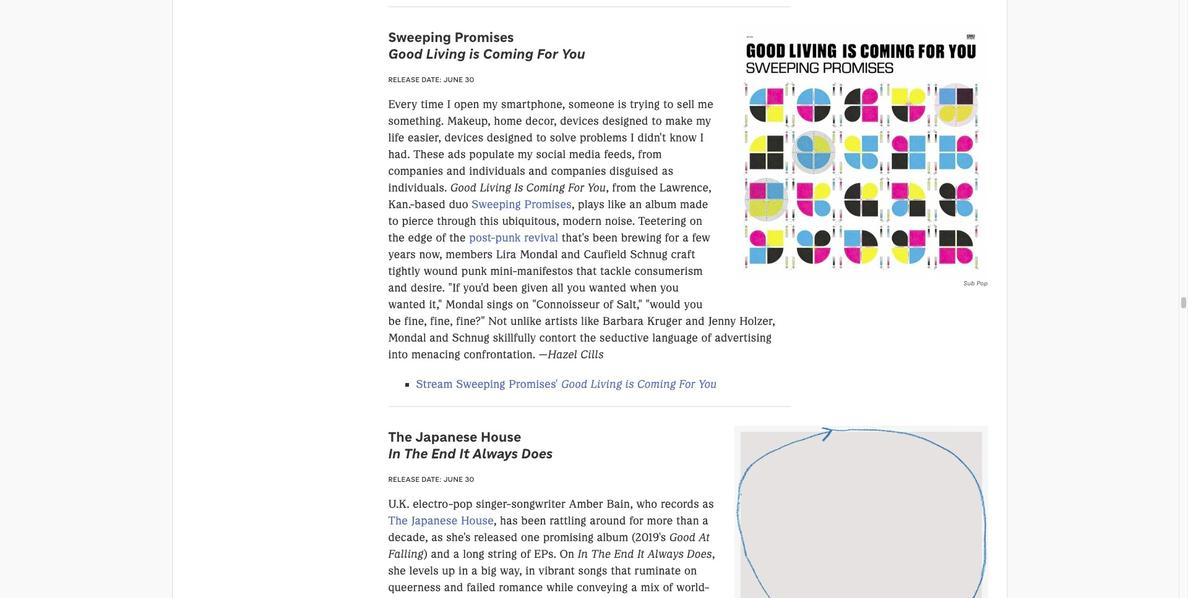 Task type: locate. For each thing, give the bounding box(es) containing it.
end inside the japanese house in the end it always does
[[431, 446, 456, 463]]

always
[[473, 446, 518, 463], [648, 548, 684, 562]]

a up disappointment
[[631, 582, 638, 595]]

of right the "mix"
[[663, 582, 673, 595]]

that down the caufield
[[576, 265, 597, 278]]

1 horizontal spatial like
[[608, 198, 626, 211]]

schnug down fine?"
[[452, 331, 490, 345]]

0 vertical spatial japanese
[[416, 429, 477, 446]]

brewing
[[621, 231, 662, 245]]

1 vertical spatial for
[[568, 181, 584, 195]]

good up every
[[388, 45, 423, 63]]

, inside , has been rattling around for more than a decade, as she's released one promising album (2019's
[[494, 515, 497, 528]]

fine, right be
[[404, 315, 427, 328]]

0 vertical spatial house
[[481, 429, 521, 446]]

0 horizontal spatial in
[[388, 446, 401, 463]]

long
[[463, 548, 485, 562]]

30 up open
[[465, 75, 474, 84]]

0 horizontal spatial my
[[483, 97, 498, 111]]

menacing
[[411, 348, 460, 362]]

0 vertical spatial it
[[459, 446, 469, 463]]

, has been rattling around for more than a decade, as she's released one promising album (2019's
[[388, 515, 709, 545]]

than
[[676, 515, 699, 528]]

is inside sweeping promises good living is coming for you
[[469, 45, 480, 63]]

in right up
[[458, 565, 468, 578]]

for down language
[[679, 378, 695, 391]]

it down the (2019's
[[637, 548, 645, 562]]

the inside that's been brewing for a few years now, members lira mondal and caufield schnug craft tightly wound punk mini-manifestos that tackle consumerism and desire. "if you'd been given all you wanted when you wanted it," mondal sings on "connoisseur of salt," "would you be fine, fine, fine?" not unlike artists like barbara kruger and jenny holzer, mondal and schnug skillfully contort the seductive language of advertising into menacing confrontation. —
[[580, 331, 596, 345]]

the up cills
[[580, 331, 596, 345]]

as down the japanese house 'link'
[[431, 531, 443, 545]]

i right know
[[700, 131, 704, 144]]

album
[[645, 198, 677, 211], [597, 531, 628, 545]]

0 horizontal spatial living
[[426, 45, 466, 63]]

that up conveying
[[611, 565, 631, 578]]

is down seductive
[[625, 378, 634, 391]]

0 vertical spatial album
[[645, 198, 677, 211]]

2 fine, from the left
[[430, 315, 453, 328]]

0 vertical spatial in
[[388, 446, 401, 463]]

you up plays
[[587, 181, 606, 195]]

from down didn't
[[638, 148, 662, 161]]

1 vertical spatial wanted
[[388, 298, 426, 312]]

hazel cills
[[548, 348, 604, 362]]

1 vertical spatial house
[[461, 515, 494, 528]]

0 vertical spatial release
[[388, 75, 420, 84]]

0 vertical spatial you
[[562, 45, 585, 63]]

makeup,
[[447, 114, 491, 128]]

1 vertical spatial 30
[[465, 475, 474, 484]]

1 vertical spatial as
[[702, 498, 714, 512]]

i right time
[[447, 97, 451, 111]]

0 vertical spatial like
[[608, 198, 626, 211]]

like inside , plays like an album made to pierce through this ubiquitous, modern noise. teetering on the edge of the
[[608, 198, 626, 211]]

"if
[[448, 281, 460, 295]]

always up singer-
[[473, 446, 518, 463]]

is
[[469, 45, 480, 63], [618, 97, 627, 111], [625, 378, 634, 391]]

0 vertical spatial coming
[[483, 45, 534, 63]]

1 vertical spatial for
[[629, 515, 644, 528]]

0 horizontal spatial fine,
[[404, 315, 427, 328]]

1 horizontal spatial always
[[648, 548, 684, 562]]

, from the lawrence, kan.-based duo
[[388, 181, 711, 211]]

1 vertical spatial june
[[443, 475, 463, 484]]

0 vertical spatial june
[[443, 75, 463, 84]]

for up plays
[[568, 181, 584, 195]]

designed down home
[[487, 131, 533, 144]]

as inside every time i open my smartphone, someone is trying to sell me something. makeup, home decor, devices designed to make my life easier, devices designed to solve problems i didn't know i had. these ads populate my social media feeds, from companies and individuals and companies disguised as individuals.
[[662, 164, 674, 178]]

like
[[608, 198, 626, 211], [581, 315, 599, 328]]

release date: june 30
[[388, 75, 474, 84], [388, 475, 474, 484]]

like up noise. on the right of page
[[608, 198, 626, 211]]

you
[[562, 45, 585, 63], [587, 181, 606, 195], [698, 378, 717, 391]]

0 horizontal spatial you
[[567, 281, 586, 295]]

confrontation.
[[464, 348, 535, 362]]

2 horizontal spatial been
[[593, 231, 618, 245]]

2 vertical spatial for
[[679, 378, 695, 391]]

0 vertical spatial as
[[662, 164, 674, 178]]

the inside u.k. electro-pop singer-songwriter amber bain, who records as the japanese house
[[388, 515, 408, 528]]

1 horizontal spatial been
[[521, 515, 546, 528]]

schnug down brewing on the right
[[630, 248, 668, 261]]

from down disguised
[[612, 181, 636, 195]]

plays
[[578, 198, 604, 211]]

disguised
[[610, 164, 659, 178]]

1 date: from the top
[[422, 75, 441, 84]]

1 vertical spatial always
[[648, 548, 684, 562]]

always up the ruminate
[[648, 548, 684, 562]]

1 vertical spatial on
[[516, 298, 529, 312]]

living down cills
[[591, 378, 622, 391]]

of up now,
[[436, 231, 446, 245]]

1 vertical spatial you
[[587, 181, 606, 195]]

1 horizontal spatial wanted
[[589, 281, 627, 295]]

it
[[459, 446, 469, 463], [637, 548, 645, 562]]

mondal up fine?"
[[446, 298, 484, 312]]

a left few
[[683, 231, 689, 245]]

2 horizontal spatial as
[[702, 498, 714, 512]]

promises'
[[509, 378, 558, 391]]

date:
[[422, 75, 441, 84], [422, 475, 441, 484]]

0 vertical spatial is
[[469, 45, 480, 63]]

companies down media
[[551, 164, 606, 178]]

0 horizontal spatial end
[[431, 446, 456, 463]]

0 horizontal spatial companies
[[388, 164, 443, 178]]

coming
[[483, 45, 534, 63], [526, 181, 565, 195], [637, 378, 676, 391]]

punk up you'd
[[461, 265, 487, 278]]

1 vertical spatial been
[[493, 281, 518, 295]]

0 horizontal spatial punk
[[461, 265, 487, 278]]

end down the (2019's
[[614, 548, 634, 562]]

1 vertical spatial mondal
[[446, 298, 484, 312]]

mix
[[641, 582, 660, 595]]

released
[[474, 531, 518, 545]]

living up time
[[426, 45, 466, 63]]

0 vertical spatial date:
[[422, 75, 441, 84]]

1 vertical spatial from
[[612, 181, 636, 195]]

pop
[[453, 498, 473, 512]]

in
[[388, 446, 401, 463], [578, 548, 588, 562]]

this
[[480, 214, 499, 228]]

1 vertical spatial is
[[618, 97, 627, 111]]

0 vertical spatial devices
[[560, 114, 599, 128]]

seductive
[[600, 331, 649, 345]]

japanese
[[416, 429, 477, 446], [411, 515, 458, 528]]

mondal
[[520, 248, 558, 261], [446, 298, 484, 312], [388, 331, 426, 345]]

sweeping inside sweeping promises good living is coming for you
[[388, 28, 451, 45]]

always inside the japanese house in the end it always does
[[473, 446, 518, 463]]

mondal up into
[[388, 331, 426, 345]]

my left social
[[518, 148, 533, 161]]

1 vertical spatial schnug
[[452, 331, 490, 345]]

1 vertical spatial that
[[611, 565, 631, 578]]

for up smartphone, at the left of the page
[[537, 45, 558, 63]]

contort
[[539, 331, 576, 345]]

tightly
[[388, 265, 420, 278]]

manifestos
[[517, 265, 573, 278]]

1 companies from the left
[[388, 164, 443, 178]]

up
[[442, 565, 455, 578]]

duo
[[449, 198, 468, 211]]

0 horizontal spatial like
[[581, 315, 599, 328]]

who
[[636, 498, 657, 512]]

of left salt,"
[[603, 298, 613, 312]]

1 horizontal spatial it
[[637, 548, 645, 562]]

the
[[640, 181, 656, 195], [388, 231, 405, 245], [449, 231, 466, 245], [580, 331, 596, 345]]

promises
[[455, 28, 514, 45], [524, 198, 572, 211]]

on down made
[[690, 214, 702, 228]]

2 vertical spatial coming
[[637, 378, 676, 391]]

you down consumerism
[[660, 281, 679, 295]]

date: up electro-
[[422, 475, 441, 484]]

june up pop
[[443, 475, 463, 484]]

2 vertical spatial you
[[698, 378, 717, 391]]

like right artists
[[581, 315, 599, 328]]

devices down someone on the top of the page
[[560, 114, 599, 128]]

0 horizontal spatial it
[[459, 446, 469, 463]]

0 horizontal spatial promises
[[455, 28, 514, 45]]

0 vertical spatial living
[[426, 45, 466, 63]]

0 vertical spatial does
[[521, 446, 553, 463]]

house down promises'
[[481, 429, 521, 446]]

2 horizontal spatial living
[[591, 378, 622, 391]]

been up the caufield
[[593, 231, 618, 245]]

good
[[388, 45, 423, 63], [450, 181, 477, 195], [561, 378, 588, 391], [669, 531, 696, 545]]

fine, down it,"
[[430, 315, 453, 328]]

kan.-
[[388, 198, 415, 211]]

1 vertical spatial release date: june 30
[[388, 475, 474, 484]]

it up pop
[[459, 446, 469, 463]]

been inside , has been rattling around for more than a decade, as she's released one promising album (2019's
[[521, 515, 546, 528]]

coming down language
[[637, 378, 676, 391]]

to down decor,
[[536, 131, 547, 144]]

0 horizontal spatial always
[[473, 446, 518, 463]]

on up world-
[[684, 565, 697, 578]]

1 horizontal spatial that
[[611, 565, 631, 578]]

devices
[[560, 114, 599, 128], [445, 131, 483, 144]]

1 horizontal spatial in
[[578, 548, 588, 562]]

wanted
[[589, 281, 627, 295], [388, 298, 426, 312]]

1 horizontal spatial fine,
[[430, 315, 453, 328]]

1 vertical spatial devices
[[445, 131, 483, 144]]

and down ads
[[447, 164, 466, 178]]

to up didn't
[[652, 114, 662, 128]]

barbara
[[603, 315, 644, 328]]

you up someone on the top of the page
[[562, 45, 585, 63]]

album up teetering
[[645, 198, 677, 211]]

promises for sweeping promises
[[524, 198, 572, 211]]

the japanese house, in the end it always does image
[[735, 426, 988, 599]]

companies up individuals.
[[388, 164, 443, 178]]

date: up time
[[422, 75, 441, 84]]

as inside u.k. electro-pop singer-songwriter amber bain, who records as the japanese house
[[702, 498, 714, 512]]

japanese down stream at the left bottom of page
[[416, 429, 477, 446]]

devices down makeup,
[[445, 131, 483, 144]]

1 vertical spatial my
[[696, 114, 711, 128]]

30
[[465, 75, 474, 84], [465, 475, 474, 484]]

as up lawrence,
[[662, 164, 674, 178]]

1 vertical spatial punk
[[461, 265, 487, 278]]

0 vertical spatial punk
[[495, 231, 521, 245]]

, for , from the lawrence, kan.-based duo
[[606, 181, 609, 195]]

jenny
[[708, 315, 736, 328]]

a inside , has been rattling around for more than a decade, as she's released one promising album (2019's
[[702, 515, 709, 528]]

in
[[458, 565, 468, 578], [525, 565, 535, 578]]

fine?"
[[456, 315, 485, 328]]

designed down trying
[[602, 114, 648, 128]]

of
[[436, 231, 446, 245], [603, 298, 613, 312], [701, 331, 711, 345], [521, 548, 531, 562], [663, 582, 673, 595]]

, for , she levels up in a big way, in vibrant songs that ruminate on queerness and failed romance while conveying a mix of world- weariness, wonder, lust, appreciation, disappointment a
[[712, 548, 715, 562]]

release
[[388, 75, 420, 84], [388, 475, 420, 484]]

sub pop
[[964, 280, 988, 288]]

lira
[[496, 248, 517, 261]]

my down me
[[696, 114, 711, 128]]

been down mini-
[[493, 281, 518, 295]]

in right the on on the left bottom of page
[[578, 548, 588, 562]]

release date: june 30 up electro-
[[388, 475, 474, 484]]

1 horizontal spatial companies
[[551, 164, 606, 178]]

post-
[[469, 231, 495, 245]]

and up the wonder,
[[444, 582, 463, 595]]

home
[[494, 114, 522, 128]]

release up every
[[388, 75, 420, 84]]

1 vertical spatial does
[[687, 548, 712, 562]]

coming up smartphone, at the left of the page
[[483, 45, 534, 63]]

0 horizontal spatial you
[[562, 45, 585, 63]]

2 vertical spatial been
[[521, 515, 546, 528]]

) and a long string of eps. on in the end it always does
[[424, 548, 712, 562]]

1 vertical spatial designed
[[487, 131, 533, 144]]

image credit element
[[735, 279, 988, 288]]

0 vertical spatial release date: june 30
[[388, 75, 474, 84]]

1 30 from the top
[[465, 75, 474, 84]]

to down kan.-
[[388, 214, 399, 228]]

release date: june 30 up time
[[388, 75, 474, 84]]

does up songwriter
[[521, 446, 553, 463]]

tackle
[[600, 265, 631, 278]]

promises inside sweeping promises good living is coming for you
[[455, 28, 514, 45]]

in up romance
[[525, 565, 535, 578]]

of inside , plays like an album made to pierce through this ubiquitous, modern noise. teetering on the edge of the
[[436, 231, 446, 245]]

1 vertical spatial promises
[[524, 198, 572, 211]]

for
[[537, 45, 558, 63], [568, 181, 584, 195], [679, 378, 695, 391]]

2 horizontal spatial my
[[696, 114, 711, 128]]

you right all at the left
[[567, 281, 586, 295]]

0 vertical spatial on
[[690, 214, 702, 228]]

1 vertical spatial end
[[614, 548, 634, 562]]

japanese down electro-
[[411, 515, 458, 528]]

and right )
[[431, 548, 450, 562]]

, inside , she levels up in a big way, in vibrant songs that ruminate on queerness and failed romance while conveying a mix of world- weariness, wonder, lust, appreciation, disappointment a
[[712, 548, 715, 562]]

1 june from the top
[[443, 75, 463, 84]]

advertising
[[715, 331, 772, 345]]

punk up the lira at the left of page
[[495, 231, 521, 245]]

sweeping promises good living is coming for you
[[388, 28, 585, 63]]

as inside , has been rattling around for more than a decade, as she's released one promising album (2019's
[[431, 531, 443, 545]]

been up one
[[521, 515, 546, 528]]

been
[[593, 231, 618, 245], [493, 281, 518, 295], [521, 515, 546, 528]]

be
[[388, 315, 401, 328]]

living inside sweeping promises good living is coming for you
[[426, 45, 466, 63]]

0 horizontal spatial mondal
[[388, 331, 426, 345]]

lust,
[[490, 598, 512, 599]]

)
[[424, 548, 428, 562]]

0 horizontal spatial wanted
[[388, 298, 426, 312]]

promises for sweeping promises good living is coming for you
[[455, 28, 514, 45]]

the up an
[[640, 181, 656, 195]]

feeds,
[[604, 148, 635, 161]]

fine,
[[404, 315, 427, 328], [430, 315, 453, 328]]

and
[[447, 164, 466, 178], [529, 164, 548, 178], [561, 248, 580, 261], [388, 281, 407, 295], [686, 315, 705, 328], [430, 331, 449, 345], [431, 548, 450, 562], [444, 582, 463, 595]]

1 vertical spatial release
[[388, 475, 420, 484]]

caufield
[[584, 248, 627, 261]]

you down advertising
[[698, 378, 717, 391]]

all
[[552, 281, 564, 295]]

wanted up be
[[388, 298, 426, 312]]

0 vertical spatial always
[[473, 446, 518, 463]]

album down 'around'
[[597, 531, 628, 545]]

good down than
[[669, 531, 696, 545]]

punk inside that's been brewing for a few years now, members lira mondal and caufield schnug craft tightly wound punk mini-manifestos that tackle consumerism and desire. "if you'd been given all you wanted when you wanted it," mondal sings on "connoisseur of salt," "would you be fine, fine, fine?" not unlike artists like barbara kruger and jenny holzer, mondal and schnug skillfully contort the seductive language of advertising into menacing confrontation. —
[[461, 265, 487, 278]]

for down teetering
[[665, 231, 679, 245]]

coming right is
[[526, 181, 565, 195]]

, inside , plays like an album made to pierce through this ubiquitous, modern noise. teetering on the edge of the
[[572, 198, 575, 211]]

language
[[652, 331, 698, 345]]

end up electro-
[[431, 446, 456, 463]]

pop
[[977, 280, 988, 288]]

and up good living is coming for you
[[529, 164, 548, 178]]

wanted down tackle
[[589, 281, 627, 295]]

living down individuals at the top left
[[480, 181, 511, 195]]

30 up pop
[[465, 475, 474, 484]]

is left trying
[[618, 97, 627, 111]]

album inside , plays like an album made to pierce through this ubiquitous, modern noise. teetering on the edge of the
[[645, 198, 677, 211]]

0 horizontal spatial album
[[597, 531, 628, 545]]

0 vertical spatial schnug
[[630, 248, 668, 261]]

mondal down revival
[[520, 248, 558, 261]]

house down pop
[[461, 515, 494, 528]]

good inside good at falling
[[669, 531, 696, 545]]

schnug
[[630, 248, 668, 261], [452, 331, 490, 345]]

for inside that's been brewing for a few years now, members lira mondal and caufield schnug craft tightly wound punk mini-manifestos that tackle consumerism and desire. "if you'd been given all you wanted when you wanted it," mondal sings on "connoisseur of salt," "would you be fine, fine, fine?" not unlike artists like barbara kruger and jenny holzer, mondal and schnug skillfully contort the seductive language of advertising into menacing confrontation. —
[[665, 231, 679, 245]]

she's
[[446, 531, 471, 545]]

0 horizontal spatial as
[[431, 531, 443, 545]]

based
[[415, 198, 446, 211]]

1 horizontal spatial my
[[518, 148, 533, 161]]

house
[[481, 429, 521, 446], [461, 515, 494, 528]]

2 horizontal spatial mondal
[[520, 248, 558, 261]]

2 release date: june 30 from the top
[[388, 475, 474, 484]]

1 vertical spatial living
[[480, 181, 511, 195]]

on inside that's been brewing for a few years now, members lira mondal and caufield schnug craft tightly wound punk mini-manifestos that tackle consumerism and desire. "if you'd been given all you wanted when you wanted it," mondal sings on "connoisseur of salt," "would you be fine, fine, fine?" not unlike artists like barbara kruger and jenny holzer, mondal and schnug skillfully contort the seductive language of advertising into menacing confrontation. —
[[516, 298, 529, 312]]

1 vertical spatial japanese
[[411, 515, 458, 528]]

, inside , from the lawrence, kan.-based duo
[[606, 181, 609, 195]]

my right open
[[483, 97, 498, 111]]

1 horizontal spatial in
[[525, 565, 535, 578]]



Task type: describe. For each thing, give the bounding box(es) containing it.
romance
[[499, 582, 543, 595]]

sweeping promises, good living is coming for you image
[[735, 26, 988, 279]]

open
[[454, 97, 479, 111]]

2 horizontal spatial i
[[700, 131, 704, 144]]

revival
[[524, 231, 558, 245]]

2 horizontal spatial for
[[679, 378, 695, 391]]

like inside that's been brewing for a few years now, members lira mondal and caufield schnug craft tightly wound punk mini-manifestos that tackle consumerism and desire. "if you'd been given all you wanted when you wanted it," mondal sings on "connoisseur of salt," "would you be fine, fine, fine?" not unlike artists like barbara kruger and jenny holzer, mondal and schnug skillfully contort the seductive language of advertising into menacing confrontation. —
[[581, 315, 599, 328]]

conveying
[[577, 582, 628, 595]]

world-
[[676, 582, 710, 595]]

sweeping for sweeping promises good living is coming for you
[[388, 28, 451, 45]]

that's
[[562, 231, 589, 245]]

2 june from the top
[[443, 475, 463, 484]]

1 vertical spatial coming
[[526, 181, 565, 195]]

in inside the japanese house in the end it always does
[[388, 446, 401, 463]]

the japanese house link
[[388, 515, 494, 528]]

and down tightly
[[388, 281, 407, 295]]

that's been brewing for a few years now, members lira mondal and caufield schnug craft tightly wound punk mini-manifestos that tackle consumerism and desire. "if you'd been given all you wanted when you wanted it," mondal sings on "connoisseur of salt," "would you be fine, fine, fine?" not unlike artists like barbara kruger and jenny holzer, mondal and schnug skillfully contort the seductive language of advertising into menacing confrontation. —
[[388, 231, 775, 362]]

(2019's
[[632, 531, 666, 545]]

time
[[421, 97, 444, 111]]

wound
[[424, 265, 458, 278]]

is
[[514, 181, 523, 195]]

1 horizontal spatial punk
[[495, 231, 521, 245]]

vibrant
[[538, 565, 575, 578]]

not
[[488, 315, 507, 328]]

smartphone,
[[501, 97, 565, 111]]

that inside that's been brewing for a few years now, members lira mondal and caufield schnug craft tightly wound punk mini-manifestos that tackle consumerism and desire. "if you'd been given all you wanted when you wanted it," mondal sings on "connoisseur of salt," "would you be fine, fine, fine?" not unlike artists like barbara kruger and jenny holzer, mondal and schnug skillfully contort the seductive language of advertising into menacing confrontation. —
[[576, 265, 597, 278]]

and up language
[[686, 315, 705, 328]]

modern
[[563, 214, 602, 228]]

a left big
[[471, 565, 478, 578]]

songs
[[578, 565, 607, 578]]

every
[[388, 97, 417, 111]]

1 horizontal spatial for
[[568, 181, 584, 195]]

weariness,
[[388, 598, 443, 599]]

, for , plays like an album made to pierce through this ubiquitous, modern noise. teetering on the edge of the
[[572, 198, 575, 211]]

coming inside sweeping promises good living is coming for you
[[483, 45, 534, 63]]

1 horizontal spatial end
[[614, 548, 634, 562]]

, she levels up in a big way, in vibrant songs that ruminate on queerness and failed romance while conveying a mix of world- weariness, wonder, lust, appreciation, disappointment a
[[388, 548, 715, 599]]

singer-
[[476, 498, 511, 512]]

1 horizontal spatial i
[[631, 131, 634, 144]]

, for , has been rattling around for more than a decade, as she's released one promising album (2019's
[[494, 515, 497, 528]]

good at falling
[[388, 531, 710, 562]]

know
[[670, 131, 697, 144]]

unlike
[[510, 315, 542, 328]]

good inside sweeping promises good living is coming for you
[[388, 45, 423, 63]]

—
[[539, 348, 548, 362]]

house inside u.k. electro-pop singer-songwriter amber bain, who records as the japanese house
[[461, 515, 494, 528]]

japanese inside u.k. electro-pop singer-songwriter amber bain, who records as the japanese house
[[411, 515, 458, 528]]

ads
[[448, 148, 466, 161]]

1 vertical spatial in
[[578, 548, 588, 562]]

trying
[[630, 97, 660, 111]]

given
[[521, 281, 548, 295]]

solve
[[550, 131, 576, 144]]

populate
[[469, 148, 514, 161]]

on
[[560, 548, 574, 562]]

way,
[[500, 565, 522, 578]]

sweeping promises link
[[472, 198, 572, 211]]

hazel
[[548, 348, 578, 362]]

1 horizontal spatial does
[[687, 548, 712, 562]]

kruger
[[647, 315, 682, 328]]

1 horizontal spatial mondal
[[446, 298, 484, 312]]

japanese inside the japanese house in the end it always does
[[416, 429, 477, 446]]

queerness
[[388, 582, 441, 595]]

artists
[[545, 315, 578, 328]]

records
[[661, 498, 699, 512]]

on inside , plays like an album made to pierce through this ubiquitous, modern noise. teetering on the edge of the
[[690, 214, 702, 228]]

1 fine, from the left
[[404, 315, 427, 328]]

on inside , she levels up in a big way, in vibrant songs that ruminate on queerness and failed romance while conveying a mix of world- weariness, wonder, lust, appreciation, disappointment a
[[684, 565, 697, 578]]

1 in from the left
[[458, 565, 468, 578]]

post-punk revival
[[469, 231, 558, 245]]

the japanese house in the end it always does
[[388, 429, 553, 463]]

0 vertical spatial wanted
[[589, 281, 627, 295]]

levels
[[409, 565, 439, 578]]

"would
[[646, 298, 681, 312]]

2 vertical spatial sweeping
[[456, 378, 505, 391]]

years
[[388, 248, 416, 261]]

has
[[500, 515, 518, 528]]

make
[[665, 114, 693, 128]]

1 release from the top
[[388, 75, 420, 84]]

cills
[[581, 348, 604, 362]]

you inside sweeping promises good living is coming for you
[[562, 45, 585, 63]]

a down she's
[[453, 548, 460, 562]]

to inside , plays like an album made to pierce through this ubiquitous, modern noise. teetering on the edge of the
[[388, 214, 399, 228]]

u.k.
[[388, 498, 410, 512]]

1 horizontal spatial designed
[[602, 114, 648, 128]]

2 companies from the left
[[551, 164, 606, 178]]

the inside , from the lawrence, kan.-based duo
[[640, 181, 656, 195]]

is inside every time i open my smartphone, someone is trying to sell me something. makeup, home decor, devices designed to make my life easier, devices designed to solve problems i didn't know i had. these ads populate my social media feeds, from companies and individuals and companies disguised as individuals.
[[618, 97, 627, 111]]

had.
[[388, 148, 410, 161]]

while
[[546, 582, 574, 595]]

desire.
[[411, 281, 445, 295]]

2 in from the left
[[525, 565, 535, 578]]

pierce
[[402, 214, 434, 228]]

media
[[569, 148, 601, 161]]

good living is coming for you
[[450, 181, 606, 195]]

sub
[[964, 280, 975, 288]]

of down jenny
[[701, 331, 711, 345]]

1 release date: june 30 from the top
[[388, 75, 474, 84]]

0 horizontal spatial schnug
[[452, 331, 490, 345]]

consumerism
[[635, 265, 703, 278]]

these
[[413, 148, 445, 161]]

lawrence,
[[659, 181, 711, 195]]

individuals
[[469, 164, 525, 178]]

from inside every time i open my smartphone, someone is trying to sell me something. makeup, home decor, devices designed to make my life easier, devices designed to solve problems i didn't know i had. these ads populate my social media feeds, from companies and individuals and companies disguised as individuals.
[[638, 148, 662, 161]]

2 date: from the top
[[422, 475, 441, 484]]

album inside , has been rattling around for more than a decade, as she's released one promising album (2019's
[[597, 531, 628, 545]]

u.k. electro-pop singer-songwriter amber bain, who records as the japanese house
[[388, 498, 714, 528]]

0 horizontal spatial i
[[447, 97, 451, 111]]

1 horizontal spatial you
[[660, 281, 679, 295]]

skillfully
[[493, 331, 536, 345]]

through
[[437, 214, 476, 228]]

1 vertical spatial it
[[637, 548, 645, 562]]

2 vertical spatial is
[[625, 378, 634, 391]]

from inside , from the lawrence, kan.-based duo
[[612, 181, 636, 195]]

around
[[590, 515, 626, 528]]

when
[[630, 281, 657, 295]]

for inside sweeping promises good living is coming for you
[[537, 45, 558, 63]]

easier,
[[408, 131, 441, 144]]

holzer,
[[739, 315, 775, 328]]

falling
[[388, 548, 424, 562]]

amber
[[569, 498, 603, 512]]

good down hazel cills
[[561, 378, 588, 391]]

good up duo
[[450, 181, 477, 195]]

of down one
[[521, 548, 531, 562]]

and down that's
[[561, 248, 580, 261]]

she
[[388, 565, 406, 578]]

eps.
[[534, 548, 556, 562]]

someone
[[569, 97, 615, 111]]

for inside , has been rattling around for more than a decade, as she's released one promising album (2019's
[[629, 515, 644, 528]]

, plays like an album made to pierce through this ubiquitous, modern noise. teetering on the edge of the
[[388, 198, 708, 245]]

0 horizontal spatial designed
[[487, 131, 533, 144]]

a inside that's been brewing for a few years now, members lira mondal and caufield schnug craft tightly wound punk mini-manifestos that tackle consumerism and desire. "if you'd been given all you wanted when you wanted it," mondal sings on "connoisseur of salt," "would you be fine, fine, fine?" not unlike artists like barbara kruger and jenny holzer, mondal and schnug skillfully contort the seductive language of advertising into menacing confrontation. —
[[683, 231, 689, 245]]

one
[[521, 531, 540, 545]]

that inside , she levels up in a big way, in vibrant songs that ruminate on queerness and failed romance while conveying a mix of world- weariness, wonder, lust, appreciation, disappointment a
[[611, 565, 631, 578]]

and up 'menacing'
[[430, 331, 449, 345]]

1 horizontal spatial living
[[480, 181, 511, 195]]

0 vertical spatial mondal
[[520, 248, 558, 261]]

members
[[446, 248, 493, 261]]

it inside the japanese house in the end it always does
[[459, 446, 469, 463]]

disappointment
[[586, 598, 666, 599]]

to left sell
[[663, 97, 674, 111]]

2 release from the top
[[388, 475, 420, 484]]

the up years
[[388, 231, 405, 245]]

it,"
[[429, 298, 442, 312]]

post-punk revival link
[[469, 231, 558, 245]]

1 horizontal spatial devices
[[560, 114, 599, 128]]

2 horizontal spatial you
[[684, 298, 703, 312]]

teetering
[[638, 214, 686, 228]]

house inside the japanese house in the end it always does
[[481, 429, 521, 446]]

2 30 from the top
[[465, 475, 474, 484]]

0 vertical spatial been
[[593, 231, 618, 245]]

sings
[[487, 298, 513, 312]]

decor,
[[526, 114, 557, 128]]

sweeping for sweeping promises
[[472, 198, 521, 211]]

"connoisseur
[[532, 298, 600, 312]]

0 horizontal spatial been
[[493, 281, 518, 295]]

of inside , she levels up in a big way, in vibrant songs that ruminate on queerness and failed romance while conveying a mix of world- weariness, wonder, lust, appreciation, disappointment a
[[663, 582, 673, 595]]

2 vertical spatial my
[[518, 148, 533, 161]]

the down through
[[449, 231, 466, 245]]

me
[[698, 97, 713, 111]]

does inside the japanese house in the end it always does
[[521, 446, 553, 463]]

promising
[[543, 531, 594, 545]]

songwriter
[[511, 498, 566, 512]]

and inside , she levels up in a big way, in vibrant songs that ruminate on queerness and failed romance while conveying a mix of world- weariness, wonder, lust, appreciation, disappointment a
[[444, 582, 463, 595]]

mini-
[[490, 265, 517, 278]]



Task type: vqa. For each thing, say whether or not it's contained in the screenshot.
1st "Date:" from the top of the page
yes



